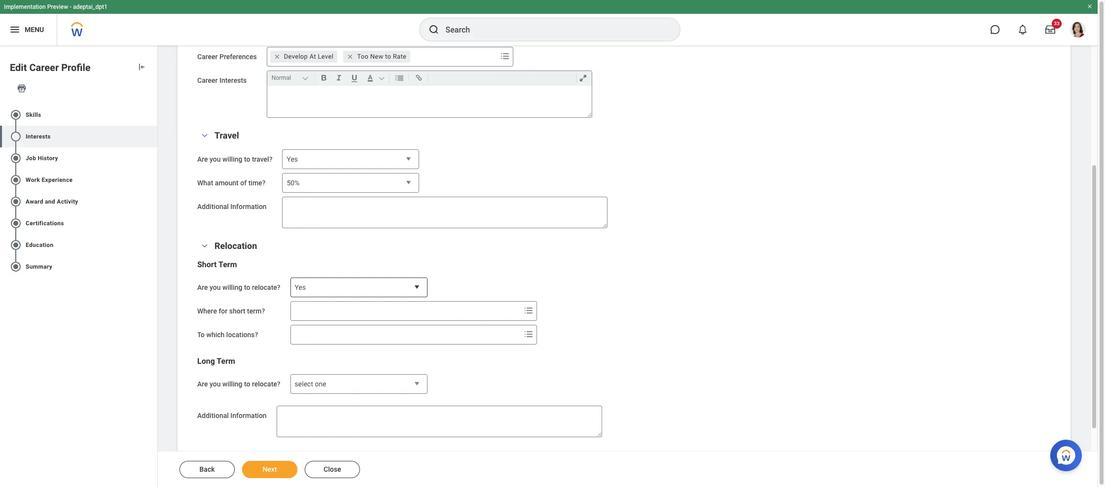 Task type: locate. For each thing, give the bounding box(es) containing it.
2 radio custom image from the top
[[10, 131, 22, 143]]

radio custom image inside job history link
[[10, 152, 22, 164]]

and
[[45, 198, 55, 205]]

2 are from the top
[[197, 284, 208, 292]]

2 radio custom image from the top
[[10, 218, 22, 229]]

long
[[197, 357, 215, 366]]

1 radio custom image from the top
[[10, 109, 22, 121]]

0 vertical spatial are you willing to relocate?
[[197, 284, 281, 292]]

travel group
[[197, 130, 1052, 228]]

term down relocation button
[[219, 260, 237, 269]]

to inside short term group
[[244, 284, 250, 292]]

1 vertical spatial additional information
[[197, 412, 267, 420]]

edit career profile
[[10, 62, 91, 74]]

3 error image from the top
[[148, 261, 157, 273]]

x small image left develop
[[272, 52, 282, 62]]

yes inside dropdown button
[[287, 155, 298, 163]]

develop at level element
[[284, 52, 334, 61]]

1 vertical spatial are
[[197, 284, 208, 292]]

error image inside summary link
[[148, 261, 157, 273]]

0 vertical spatial error image
[[148, 109, 157, 121]]

1 additional information from the top
[[197, 203, 267, 211]]

award and activity
[[26, 198, 78, 205]]

2 vertical spatial error image
[[148, 261, 157, 273]]

x small image left too
[[346, 52, 355, 62]]

too new to rate, press delete to clear value. option
[[344, 51, 411, 63]]

relocate? left select
[[252, 380, 281, 388]]

you down long term
[[210, 380, 221, 388]]

close button
[[305, 461, 360, 479]]

1 x small image from the left
[[272, 52, 282, 62]]

additional
[[197, 203, 229, 211], [197, 412, 229, 420]]

additional inside travel group
[[197, 203, 229, 211]]

are you willing to relocate? down long term
[[197, 380, 281, 388]]

information
[[231, 203, 267, 211], [231, 412, 267, 420]]

you down short term
[[210, 284, 221, 292]]

radio custom image inside certifications link
[[10, 218, 22, 229]]

relocate? inside long term group
[[252, 380, 281, 388]]

radio custom image inside education link
[[10, 239, 22, 251]]

are for where for short term?
[[197, 284, 208, 292]]

radio custom image for job history
[[10, 152, 22, 164]]

information inside relocation group
[[231, 412, 267, 420]]

x small image inside develop at level, press delete to clear value. "option"
[[272, 52, 282, 62]]

you for what
[[210, 155, 221, 163]]

error image
[[148, 109, 157, 121], [148, 218, 157, 229], [148, 261, 157, 273]]

work experience
[[26, 177, 73, 183]]

1 vertical spatial prompts image
[[523, 329, 535, 340]]

career preferences
[[197, 53, 257, 61]]

error image for summary
[[148, 261, 157, 273]]

willing inside travel group
[[223, 155, 243, 163]]

are you willing to relocate? inside short term group
[[197, 284, 281, 292]]

1 radio custom image from the top
[[10, 174, 22, 186]]

radio custom image
[[10, 174, 22, 186], [10, 218, 22, 229]]

1 prompts image from the top
[[523, 305, 535, 317]]

radio custom image inside work experience link
[[10, 174, 22, 186]]

error image for and
[[148, 196, 157, 208]]

Search Workday  search field
[[446, 19, 660, 40]]

x small image for develop at level
[[272, 52, 282, 62]]

you for where
[[210, 284, 221, 292]]

3 willing from the top
[[223, 380, 243, 388]]

short term button
[[197, 260, 237, 269]]

4 radio custom image from the top
[[10, 196, 22, 208]]

back
[[200, 466, 215, 474]]

1 vertical spatial you
[[210, 284, 221, 292]]

1 vertical spatial additional
[[197, 412, 229, 420]]

1 willing from the top
[[223, 155, 243, 163]]

error image
[[148, 131, 157, 143], [148, 152, 157, 164], [148, 174, 157, 186], [148, 196, 157, 208], [148, 239, 157, 251]]

2 are you willing to relocate? from the top
[[197, 380, 281, 388]]

2 vertical spatial are
[[197, 380, 208, 388]]

chevron down image up short
[[199, 243, 211, 250]]

radio custom image left certifications
[[10, 218, 22, 229]]

additional inside relocation group
[[197, 412, 229, 420]]

print image
[[17, 83, 27, 93]]

1 vertical spatial term
[[217, 357, 235, 366]]

3 radio custom image from the top
[[10, 152, 22, 164]]

career
[[197, 53, 218, 61], [29, 62, 59, 74], [197, 76, 218, 84]]

radio custom image for work experience
[[10, 174, 22, 186]]

additional information
[[197, 203, 267, 211], [197, 412, 267, 420]]

willing
[[223, 155, 243, 163], [223, 284, 243, 292], [223, 380, 243, 388]]

3 you from the top
[[210, 380, 221, 388]]

6 radio custom image from the top
[[10, 261, 22, 273]]

1 are from the top
[[197, 155, 208, 163]]

are you willing to relocate? for select one
[[197, 380, 281, 388]]

2 vertical spatial willing
[[223, 380, 243, 388]]

justify image
[[9, 24, 21, 36]]

history
[[38, 155, 58, 162]]

list
[[0, 100, 157, 282]]

willing inside short term group
[[223, 284, 243, 292]]

5 error image from the top
[[148, 239, 157, 251]]

are up what
[[197, 155, 208, 163]]

1 vertical spatial radio custom image
[[10, 218, 22, 229]]

are you willing to relocate?
[[197, 284, 281, 292], [197, 380, 281, 388]]

are you willing to travel?
[[197, 155, 273, 163]]

willing up where for short term?
[[223, 284, 243, 292]]

1 additional from the top
[[197, 203, 229, 211]]

0 vertical spatial term
[[219, 260, 237, 269]]

chevron down image
[[199, 132, 211, 139], [199, 243, 211, 250]]

2 chevron down image from the top
[[199, 243, 211, 250]]

0 vertical spatial yes
[[287, 155, 298, 163]]

1 vertical spatial information
[[231, 412, 267, 420]]

time?
[[249, 179, 266, 187]]

you inside travel group
[[210, 155, 221, 163]]

x small image
[[272, 52, 282, 62], [346, 52, 355, 62]]

term
[[219, 260, 237, 269], [217, 357, 235, 366]]

1 vertical spatial career
[[29, 62, 59, 74]]

long term button
[[197, 357, 235, 366]]

implementation preview -   adeptai_dpt1
[[4, 3, 108, 10]]

50%
[[287, 179, 300, 187]]

3 error image from the top
[[148, 174, 157, 186]]

to which locations?
[[197, 331, 258, 339]]

4 error image from the top
[[148, 196, 157, 208]]

2 you from the top
[[210, 284, 221, 292]]

summary link
[[0, 256, 157, 278]]

normal group
[[270, 71, 594, 86]]

0 vertical spatial are
[[197, 155, 208, 163]]

0 horizontal spatial interests
[[26, 133, 51, 140]]

1 vertical spatial willing
[[223, 284, 243, 292]]

edit
[[10, 62, 27, 74]]

0 vertical spatial information
[[231, 203, 267, 211]]

career down career preferences
[[197, 76, 218, 84]]

radio custom image for summary
[[10, 261, 22, 273]]

5 radio custom image from the top
[[10, 239, 22, 251]]

are inside short term group
[[197, 284, 208, 292]]

willing for amount
[[223, 155, 243, 163]]

are you willing to relocate? inside long term group
[[197, 380, 281, 388]]

long term group
[[197, 357, 1052, 395]]

relocate? inside short term group
[[252, 284, 281, 292]]

error image inside skills link
[[148, 109, 157, 121]]

prompts image
[[523, 305, 535, 317], [523, 329, 535, 340]]

relocate? up term?
[[252, 284, 281, 292]]

1 horizontal spatial x small image
[[346, 52, 355, 62]]

you
[[210, 155, 221, 163], [210, 284, 221, 292], [210, 380, 221, 388]]

information inside travel group
[[231, 203, 267, 211]]

develop
[[284, 53, 308, 60]]

relocation button
[[215, 241, 257, 251]]

3 are from the top
[[197, 380, 208, 388]]

Additional Information text field
[[282, 197, 608, 228]]

work experience link
[[0, 169, 157, 191]]

long term
[[197, 357, 235, 366]]

1 information from the top
[[231, 203, 267, 211]]

0 vertical spatial additional
[[197, 203, 229, 211]]

too
[[357, 53, 369, 60]]

career right edit
[[29, 62, 59, 74]]

are you willing to relocate? up short
[[197, 284, 281, 292]]

select one button
[[290, 375, 428, 395]]

one
[[315, 380, 326, 388]]

at
[[310, 53, 316, 60]]

1 vertical spatial are you willing to relocate?
[[197, 380, 281, 388]]

2 error image from the top
[[148, 152, 157, 164]]

0 vertical spatial you
[[210, 155, 221, 163]]

2 additional from the top
[[197, 412, 229, 420]]

0 vertical spatial willing
[[223, 155, 243, 163]]

interests down the preferences
[[220, 76, 247, 84]]

1 vertical spatial interests
[[26, 133, 51, 140]]

amount
[[215, 179, 239, 187]]

To which locations? field
[[291, 326, 521, 344]]

relocate?
[[252, 284, 281, 292], [252, 380, 281, 388]]

radio custom image inside skills link
[[10, 109, 22, 121]]

2 prompts image from the top
[[523, 329, 535, 340]]

2 relocate? from the top
[[252, 380, 281, 388]]

radio custom image inside summary link
[[10, 261, 22, 273]]

0 vertical spatial additional information
[[197, 203, 267, 211]]

are
[[197, 155, 208, 163], [197, 284, 208, 292], [197, 380, 208, 388]]

term for long term
[[217, 357, 235, 366]]

bulleted list image
[[393, 72, 406, 84]]

prompts image
[[499, 50, 511, 62]]

select one
[[295, 380, 326, 388]]

2 information from the top
[[231, 412, 267, 420]]

rate
[[393, 53, 407, 60]]

transformation import image
[[137, 62, 147, 72]]

interests link
[[0, 126, 157, 147]]

bold image
[[317, 72, 330, 84]]

certifications link
[[0, 213, 157, 234]]

additional information inside relocation group
[[197, 412, 267, 420]]

2 willing from the top
[[223, 284, 243, 292]]

2 vertical spatial you
[[210, 380, 221, 388]]

relocate? for select one
[[252, 380, 281, 388]]

2 vertical spatial career
[[197, 76, 218, 84]]

willing inside long term group
[[223, 380, 243, 388]]

search image
[[428, 24, 440, 36]]

for
[[219, 307, 228, 315]]

link image
[[412, 72, 426, 84]]

yes button
[[282, 150, 420, 170]]

1 vertical spatial relocate?
[[252, 380, 281, 388]]

1 vertical spatial chevron down image
[[199, 243, 211, 250]]

travel button
[[215, 130, 239, 141]]

chevron down image left travel
[[199, 132, 211, 139]]

to inside long term group
[[244, 380, 250, 388]]

of
[[240, 179, 247, 187]]

to for select one popup button
[[244, 380, 250, 388]]

you up what
[[210, 155, 221, 163]]

are down short
[[197, 284, 208, 292]]

2 error image from the top
[[148, 218, 157, 229]]

1 chevron down image from the top
[[199, 132, 211, 139]]

job history link
[[0, 147, 157, 169]]

chevron down image for relocation
[[199, 243, 211, 250]]

radio custom image inside interests link
[[10, 131, 22, 143]]

error image for experience
[[148, 174, 157, 186]]

1 relocate? from the top
[[252, 284, 281, 292]]

0 horizontal spatial x small image
[[272, 52, 282, 62]]

radio custom image inside award and activity link
[[10, 196, 22, 208]]

1 horizontal spatial interests
[[220, 76, 247, 84]]

error image for skills
[[148, 109, 157, 121]]

are down long
[[197, 380, 208, 388]]

willing up what amount of time?
[[223, 155, 243, 163]]

chevron down image inside relocation group
[[199, 243, 211, 250]]

error image for history
[[148, 152, 157, 164]]

33
[[1055, 21, 1060, 26]]

radio custom image left the work
[[10, 174, 22, 186]]

to for yes popup button
[[244, 284, 250, 292]]

willing down long term
[[223, 380, 243, 388]]

error image inside work experience link
[[148, 174, 157, 186]]

radio custom image for certifications
[[10, 218, 22, 229]]

term right long
[[217, 357, 235, 366]]

you inside short term group
[[210, 284, 221, 292]]

1 vertical spatial yes
[[295, 284, 306, 292]]

0 vertical spatial prompts image
[[523, 305, 535, 317]]

0 vertical spatial radio custom image
[[10, 174, 22, 186]]

career interests
[[197, 76, 247, 84]]

experience
[[42, 177, 73, 183]]

1 vertical spatial error image
[[148, 218, 157, 229]]

term?
[[247, 307, 265, 315]]

yes
[[287, 155, 298, 163], [295, 284, 306, 292]]

0 vertical spatial career
[[197, 53, 218, 61]]

adeptai_dpt1
[[73, 3, 108, 10]]

radio custom image
[[10, 109, 22, 121], [10, 131, 22, 143], [10, 152, 22, 164], [10, 196, 22, 208], [10, 239, 22, 251], [10, 261, 22, 273]]

summary
[[26, 263, 52, 270]]

to
[[385, 53, 391, 60], [244, 155, 250, 163], [244, 284, 250, 292], [244, 380, 250, 388]]

interests up "job history"
[[26, 133, 51, 140]]

career up career interests
[[197, 53, 218, 61]]

are inside travel group
[[197, 155, 208, 163]]

yes inside popup button
[[295, 284, 306, 292]]

x small image inside 'too new to rate, press delete to clear value.' option
[[346, 52, 355, 62]]

short term
[[197, 260, 237, 269]]

chevron down image inside travel group
[[199, 132, 211, 139]]

1 error image from the top
[[148, 109, 157, 121]]

1 error image from the top
[[148, 131, 157, 143]]

profile logan mcneil image
[[1071, 22, 1087, 40]]

interests inside list
[[26, 133, 51, 140]]

2 additional information from the top
[[197, 412, 267, 420]]

0 vertical spatial chevron down image
[[199, 132, 211, 139]]

1 you from the top
[[210, 155, 221, 163]]

skills link
[[0, 104, 157, 126]]

interests
[[220, 76, 247, 84], [26, 133, 51, 140]]

0 vertical spatial relocate?
[[252, 284, 281, 292]]

1 are you willing to relocate? from the top
[[197, 284, 281, 292]]

you inside long term group
[[210, 380, 221, 388]]

select
[[295, 380, 313, 388]]

2 x small image from the left
[[346, 52, 355, 62]]

33 button
[[1040, 19, 1062, 40]]

additional information inside travel group
[[197, 203, 267, 211]]

to inside travel group
[[244, 155, 250, 163]]



Task type: vqa. For each thing, say whether or not it's contained in the screenshot.
To which locations?
yes



Task type: describe. For each thing, give the bounding box(es) containing it.
which
[[207, 331, 225, 339]]

locations?
[[226, 331, 258, 339]]

close
[[324, 466, 341, 474]]

too new to rate element
[[357, 52, 407, 61]]

italic image
[[332, 72, 346, 84]]

profile
[[61, 62, 91, 74]]

what amount of time?
[[197, 179, 266, 187]]

too new to rate
[[357, 53, 407, 60]]

normal button
[[270, 73, 313, 83]]

information for additional information text box
[[231, 203, 267, 211]]

short
[[197, 260, 217, 269]]

education
[[26, 242, 54, 249]]

relocation
[[215, 241, 257, 251]]

radio custom image for skills
[[10, 109, 22, 121]]

action bar region
[[162, 452, 1098, 488]]

develop at level, press delete to clear value. option
[[270, 51, 338, 63]]

what
[[197, 179, 213, 187]]

maximize image
[[577, 72, 590, 84]]

to
[[197, 331, 205, 339]]

term for short term
[[219, 260, 237, 269]]

preview
[[47, 3, 68, 10]]

short term group
[[197, 260, 1052, 345]]

new
[[370, 53, 384, 60]]

to for yes dropdown button
[[244, 155, 250, 163]]

relocation group
[[197, 240, 1052, 438]]

Where for short term? field
[[291, 302, 521, 320]]

50% button
[[282, 173, 420, 193]]

are you willing to relocate? for yes
[[197, 284, 281, 292]]

work
[[26, 177, 40, 183]]

-
[[70, 3, 72, 10]]

radio custom image for interests
[[10, 131, 22, 143]]

yes button
[[290, 278, 428, 298]]

job history
[[26, 155, 58, 162]]

back button
[[180, 461, 235, 479]]

additional for additional information text box
[[197, 203, 229, 211]]

underline image
[[348, 72, 362, 84]]

to inside option
[[385, 53, 391, 60]]

level
[[318, 53, 334, 60]]

activity
[[57, 198, 78, 205]]

implementation
[[4, 3, 46, 10]]

are inside long term group
[[197, 380, 208, 388]]

travel
[[215, 130, 239, 141]]

skills
[[26, 111, 41, 118]]

travel?
[[252, 155, 273, 163]]

award and activity link
[[0, 191, 157, 213]]

next
[[263, 466, 277, 474]]

notifications large image
[[1018, 25, 1028, 35]]

menu button
[[0, 14, 57, 45]]

education link
[[0, 234, 157, 256]]

career for career interests
[[197, 76, 218, 84]]

where
[[197, 307, 217, 315]]

career for career preferences
[[197, 53, 218, 61]]

yes for are you willing to travel?
[[287, 155, 298, 163]]

close environment banner image
[[1088, 3, 1094, 9]]

information for additional information text field
[[231, 412, 267, 420]]

inbox large image
[[1046, 25, 1056, 35]]

x small image for too new to rate
[[346, 52, 355, 62]]

job
[[26, 155, 36, 162]]

next button
[[242, 461, 298, 479]]

additional information for additional information text box
[[197, 203, 267, 211]]

error image for certifications
[[148, 218, 157, 229]]

prompts image for where for short term?
[[523, 305, 535, 317]]

where for short term?
[[197, 307, 265, 315]]

award
[[26, 198, 43, 205]]

develop at level
[[284, 53, 334, 60]]

0 vertical spatial interests
[[220, 76, 247, 84]]

yes for are you willing to relocate?
[[295, 284, 306, 292]]

menu
[[25, 25, 44, 33]]

Additional Information text field
[[277, 406, 602, 438]]

radio custom image for education
[[10, 239, 22, 251]]

certifications
[[26, 220, 64, 227]]

additional information for additional information text field
[[197, 412, 267, 420]]

relocate? for yes
[[252, 284, 281, 292]]

preferences
[[220, 53, 257, 61]]

normal
[[272, 75, 291, 81]]

menu banner
[[0, 0, 1098, 45]]

willing for for
[[223, 284, 243, 292]]

radio custom image for award and activity
[[10, 196, 22, 208]]

chevron down image for travel
[[199, 132, 211, 139]]

additional for additional information text field
[[197, 412, 229, 420]]

Career Interests text field
[[267, 86, 592, 117]]

are for what amount of time?
[[197, 155, 208, 163]]

short
[[229, 307, 246, 315]]

prompts image for to which locations?
[[523, 329, 535, 340]]

list containing skills
[[0, 100, 157, 282]]

items selected list box
[[267, 48, 498, 66]]



